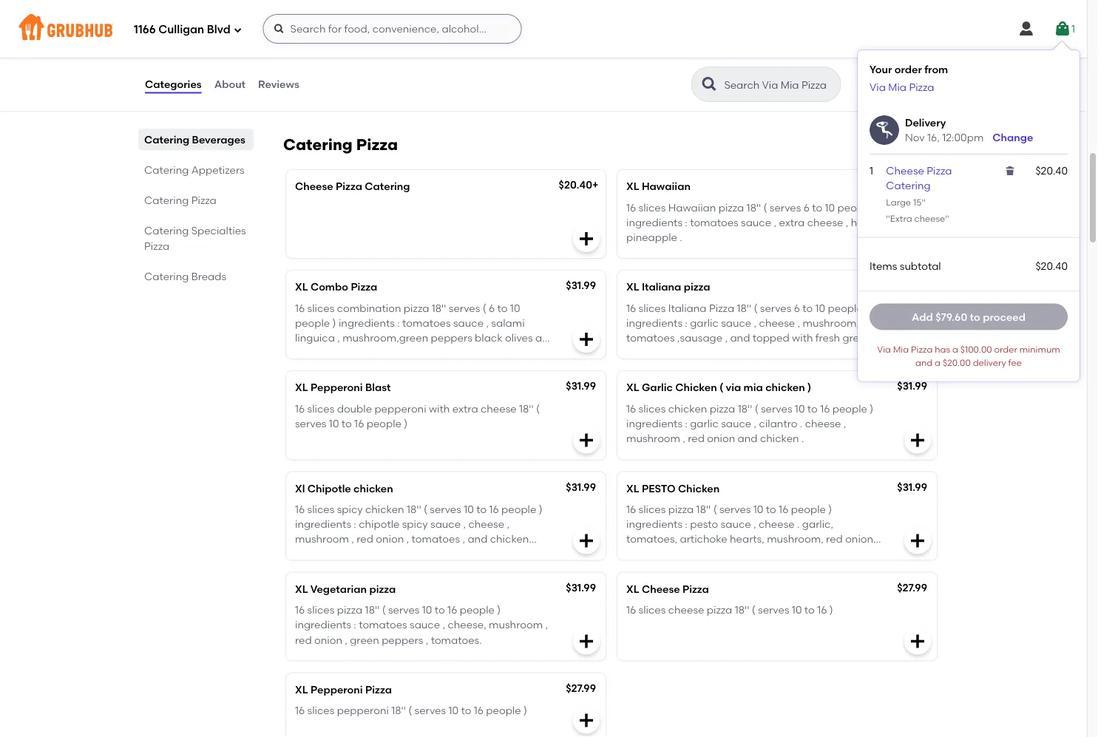 Task type: locate. For each thing, give the bounding box(es) containing it.
ingredients for chicken
[[627, 418, 683, 430]]

cheese inside 16 slices hawaiian pizza  18" ( serves 6 to 10 people ) ingredients : tomatoes sauce , extra cheese , ham , pineapple .
[[808, 216, 844, 229]]

$31.99 for 16 slices spicy chicken 18'' ( serves 10 to 16 people ) ingredients : chipotle spicy sauce , cheese , mushroom , red onion , tomatoes , and chicken marinated with chipotle sauce .
[[566, 481, 596, 493]]

2 vertical spatial pepperoni
[[311, 684, 363, 696]]

slices for 16 slices spicy chicken 18'' ( serves 10 to 16 people ) ingredients : chipotle spicy sauce , cheese , mushroom , red onion , tomatoes , and chicken marinated with chipotle sauce .
[[307, 503, 335, 516]]

10 inside the 16 slices double pepperoni with extra cheese 18'' ( serves 10 to 16 people )
[[329, 418, 339, 430]]

slices down chipotle
[[307, 503, 335, 516]]

with inside 16 slices spicy chicken 18'' ( serves 10 to 16 people ) ingredients : chipotle spicy sauce , cheese , mushroom , red onion , tomatoes , and chicken marinated with chipotle sauce .
[[351, 548, 372, 561]]

fee
[[1009, 357, 1022, 368]]

1 vertical spatial catering pizza
[[144, 194, 217, 206]]

: down the xl garlic chicken ( via mia chicken )
[[685, 418, 688, 430]]

to inside the 16 slices combination pizza 18'' serves ( 6 to 10 people ) ingredients : tomatoes sauce , salami linguica , mushroom,green peppers black olives and sausage .
[[498, 302, 508, 314]]

sauce inside 16 slices italiana pizza 18'' ( serves 6 to 10 people ) ingredients : garlic sauce , cheese , mushroom, tomatoes ,sausage , and topped with fresh green onion .
[[721, 317, 752, 329]]

sticks down bacon ranch sticks
[[708, 69, 735, 81]]

slices down xl cheese pizza
[[639, 604, 666, 616]]

) inside '16 slices pizza 18'' ( serves 10 to 16 people ) ingredients : pesto sauce , cheese . garlic, tomatoes, artichoke hearts, mushroom, red onion and chicken'
[[829, 503, 833, 516]]

slices inside 16 slices pizza 18'' ( serves 10 to 16 people ) ingredients : tomatoes sauce , cheese, mushroom , red onion , green peppers , tomatoes.
[[307, 604, 335, 616]]

(
[[738, 69, 742, 81], [764, 201, 768, 214], [483, 302, 487, 314], [754, 302, 758, 314], [720, 382, 724, 394], [536, 402, 540, 415], [755, 402, 759, 415], [424, 503, 428, 516], [714, 503, 717, 516], [382, 604, 386, 616], [752, 604, 756, 616], [409, 705, 412, 717]]

sauce inside 16 slices hawaiian pizza  18" ( serves 6 to 10 people ) ingredients : tomatoes sauce , extra cheese , ham , pineapple .
[[741, 216, 772, 229]]

and inside the 16 slices combination pizza 18'' serves ( 6 to 10 people ) ingredients : tomatoes sauce , salami linguica , mushroom,green peppers black olives and sausage .
[[536, 332, 556, 344]]

pepperoni inside the 16 slices double pepperoni with extra cheese 18'' ( serves 10 to 16 people )
[[375, 402, 427, 415]]

0 horizontal spatial peppers
[[382, 634, 423, 646]]

0 horizontal spatial extra
[[453, 402, 478, 415]]

ingredients inside 16 slices spicy chicken 18'' ( serves 10 to 16 people ) ingredients : chipotle spicy sauce , cheese , mushroom , red onion , tomatoes , and chicken marinated with chipotle sauce .
[[295, 518, 351, 531]]

0 vertical spatial 1
[[1072, 22, 1076, 35]]

1 horizontal spatial a
[[953, 344, 959, 355]]

your
[[870, 63, 893, 75]]

ingredients up the marinated
[[295, 518, 351, 531]]

cheese pizza catering inside tooltip
[[887, 165, 952, 192]]

garlic down the xl garlic chicken ( via mia chicken )
[[690, 418, 719, 430]]

green up xl pepperoni pizza
[[350, 634, 379, 646]]

0 vertical spatial via
[[870, 81, 886, 93]]

xl pepperoni blast
[[295, 382, 391, 394]]

pepperoni
[[295, 48, 348, 60], [311, 382, 363, 394], [311, 684, 363, 696]]

0 horizontal spatial green
[[350, 634, 379, 646]]

. inside 16 slices italiana pizza 18'' ( serves 6 to 10 people ) ingredients : garlic sauce , cheese , mushroom, tomatoes ,sausage , and topped with fresh green onion .
[[657, 347, 660, 359]]

and
[[536, 332, 556, 344], [731, 332, 750, 344], [916, 357, 933, 368], [738, 433, 758, 445], [468, 533, 488, 546], [627, 548, 647, 561]]

onion inside 16 slices pizza 18'' ( serves 10 to 16 people ) ingredients : tomatoes sauce , cheese, mushroom , red onion , green peppers , tomatoes.
[[314, 634, 343, 646]]

artichoke
[[680, 533, 728, 546]]

2 horizontal spatial 6
[[804, 201, 810, 214]]

chicken for chicken
[[676, 382, 717, 394]]

via
[[870, 81, 886, 93], [878, 344, 892, 355]]

a right has
[[953, 344, 959, 355]]

ham
[[851, 216, 874, 229]]

. inside 16 slices hawaiian pizza  18" ( serves 6 to 10 people ) ingredients : tomatoes sauce , extra cheese , ham , pineapple .
[[680, 231, 683, 244]]

slices down xl pepperoni blast
[[307, 402, 335, 415]]

pizza
[[719, 201, 744, 214], [684, 281, 711, 293], [404, 302, 429, 314], [710, 402, 736, 415], [669, 503, 694, 516], [369, 583, 396, 596], [337, 604, 363, 616], [707, 604, 733, 616]]

1 vertical spatial peppers
[[382, 634, 423, 646]]

0 vertical spatial $27.99
[[898, 581, 928, 594]]

hawaiian down xl hawaiian
[[669, 201, 716, 214]]

chicken
[[676, 382, 717, 394], [678, 482, 720, 495]]

mia
[[889, 81, 907, 93], [894, 344, 909, 355]]

mushroom, down the garlic,
[[767, 533, 824, 546]]

1 vertical spatial order
[[995, 344, 1018, 355]]

1 vertical spatial mushroom
[[295, 533, 349, 546]]

via mia pizza has a $100.00 order minimum and a $20.00 delivery fee
[[878, 344, 1061, 368]]

pepperoni for xl pepperoni pizza
[[311, 684, 363, 696]]

slices inside 16 slices italiana pizza 18'' ( serves 6 to 10 people ) ingredients : garlic sauce , cheese , mushroom, tomatoes ,sausage , and topped with fresh green onion .
[[639, 302, 666, 314]]

add
[[912, 311, 934, 323]]

0 horizontal spatial with
[[351, 548, 372, 561]]

0 vertical spatial spicy
[[337, 503, 363, 516]]

tooltip containing your order from
[[858, 41, 1080, 381]]

xl for xl italiana pizza
[[627, 281, 640, 293]]

double
[[337, 402, 372, 415]]

peppers left "black"
[[431, 332, 473, 344]]

: inside 16 slices pizza 18'' ( serves 10 to 16 people ) ingredients : tomatoes sauce , cheese, mushroom , red onion , green peppers , tomatoes.
[[354, 619, 356, 631]]

pizza inside tab
[[191, 194, 217, 206]]

pepperoni for xl pepperoni blast
[[311, 382, 363, 394]]

sauce inside the 16 slices combination pizza 18'' serves ( 6 to 10 people ) ingredients : tomatoes sauce , salami linguica , mushroom,green peppers black olives and sausage .
[[453, 317, 484, 329]]

search icon image
[[701, 75, 719, 93]]

regular menu
[[866, 78, 937, 91]]

mushroom up the marinated
[[295, 533, 349, 546]]

chicken inside '16 slices pizza 18'' ( serves 10 to 16 people ) ingredients : pesto sauce , cheese . garlic, tomatoes, artichoke hearts, mushroom, red onion and chicken'
[[649, 548, 688, 561]]

1 vertical spatial extra
[[453, 402, 478, 415]]

( inside 16 slices pizza 18'' ( serves 10 to 16 people ) ingredients : tomatoes sauce , cheese, mushroom , red onion , green peppers , tomatoes.
[[382, 604, 386, 616]]

1 inside tooltip
[[870, 165, 874, 177]]

xl garlic chicken ( via mia chicken )
[[627, 382, 812, 394]]

svg image
[[1018, 20, 1036, 38], [1054, 20, 1072, 38], [233, 26, 242, 34], [909, 230, 927, 248], [909, 331, 927, 349], [578, 532, 596, 550], [578, 633, 596, 651], [578, 712, 596, 730]]

order inside via mia pizza has a $100.00 order minimum and a $20.00 delivery fee
[[995, 344, 1018, 355]]

$31.99 for 16 slices pizza 18'' ( serves 10 to 16 people ) ingredients : pesto sauce , cheese . garlic, tomatoes, artichoke hearts, mushroom, red onion and chicken
[[898, 481, 928, 493]]

about
[[214, 78, 246, 91]]

onion
[[627, 347, 655, 359], [708, 433, 736, 445], [376, 533, 404, 546], [846, 533, 874, 546], [314, 634, 343, 646]]

via left has
[[878, 344, 892, 355]]

pesto
[[690, 518, 719, 531]]

1 horizontal spatial with
[[429, 402, 450, 415]]

appetizers
[[191, 164, 245, 176]]

( inside '16 slices pizza 18'' ( serves 10 to 16 people ) ingredients : pesto sauce , cheese . garlic, tomatoes, artichoke hearts, mushroom, red onion and chicken'
[[714, 503, 717, 516]]

slices down xl pepperoni pizza
[[307, 705, 335, 717]]

regular menu button
[[859, 68, 943, 101]]

32 bacon ranch sticks ( serves 20 to 24 people )
[[627, 69, 861, 81]]

pizza up 'mushroom,green'
[[404, 302, 429, 314]]

10
[[825, 201, 835, 214], [510, 302, 520, 314], [816, 302, 826, 314], [795, 402, 805, 415], [329, 418, 339, 430], [464, 503, 474, 516], [754, 503, 764, 516], [422, 604, 432, 616], [792, 604, 802, 616], [449, 705, 459, 717]]

0 vertical spatial chicken
[[676, 382, 717, 394]]

1 vertical spatial garlic
[[690, 418, 719, 430]]

1 horizontal spatial "
[[946, 213, 950, 224]]

1 horizontal spatial catering pizza
[[283, 135, 398, 154]]

slices for 16 slices cheese pizza 18'' ( serves 10 to 16 )
[[639, 604, 666, 616]]

1 vertical spatial green
[[350, 634, 379, 646]]

ingredients
[[627, 216, 683, 229], [339, 317, 395, 329], [627, 317, 683, 329], [627, 418, 683, 430], [295, 518, 351, 531], [627, 518, 683, 531], [295, 619, 351, 631]]

" down "large"
[[887, 213, 891, 224]]

$20.40 +
[[559, 179, 599, 191]]

about button
[[214, 58, 246, 111]]

xl for xl garlic chicken ( via mia chicken )
[[627, 382, 640, 394]]

a
[[953, 344, 959, 355], [935, 357, 941, 368]]

via inside via mia pizza has a $100.00 order minimum and a $20.00 delivery fee
[[878, 344, 892, 355]]

pepperoni
[[375, 402, 427, 415], [337, 705, 389, 717]]

sauce inside '16 slices pizza 18'' ( serves 10 to 16 people ) ingredients : pesto sauce , cheese . garlic, tomatoes, artichoke hearts, mushroom, red onion and chicken'
[[721, 518, 751, 531]]

2 vertical spatial with
[[351, 548, 372, 561]]

peppers inside 16 slices pizza 18'' ( serves 10 to 16 people ) ingredients : tomatoes sauce , cheese, mushroom , red onion , green peppers , tomatoes.
[[382, 634, 423, 646]]

" right extra
[[946, 213, 950, 224]]

1 button
[[1054, 16, 1076, 42]]

people inside the 16 slices combination pizza 18'' serves ( 6 to 10 people ) ingredients : tomatoes sauce , salami linguica , mushroom,green peppers black olives and sausage .
[[295, 317, 330, 329]]

"
[[887, 213, 891, 224], [946, 213, 950, 224]]

slices down xl italiana pizza
[[639, 302, 666, 314]]

0 vertical spatial garlic
[[690, 317, 719, 329]]

1 vertical spatial via
[[878, 344, 892, 355]]

2 horizontal spatial with
[[792, 332, 813, 344]]

: up ,sausage
[[685, 317, 688, 329]]

: down xl chipotle chicken
[[354, 518, 356, 531]]

to
[[793, 69, 803, 81], [813, 201, 823, 214], [498, 302, 508, 314], [803, 302, 813, 314], [970, 311, 981, 323], [808, 402, 818, 415], [342, 418, 352, 430], [477, 503, 487, 516], [766, 503, 777, 516], [435, 604, 445, 616], [805, 604, 815, 616], [461, 705, 472, 717]]

people inside the 16 slices double pepperoni with extra cheese 18'' ( serves 10 to 16 people )
[[367, 418, 402, 430]]

serves inside 16 slices spicy chicken 18'' ( serves 10 to 16 people ) ingredients : chipotle spicy sauce , cheese , mushroom , red onion , tomatoes , and chicken marinated with chipotle sauce .
[[430, 503, 462, 516]]

2 horizontal spatial mushroom
[[627, 433, 681, 445]]

ingredients up tomatoes, at the bottom right of the page
[[627, 518, 683, 531]]

to inside 16 slices italiana pizza 18'' ( serves 6 to 10 people ) ingredients : garlic sauce , cheese , mushroom, tomatoes ,sausage , and topped with fresh green onion .
[[803, 302, 813, 314]]

1 horizontal spatial 1
[[1072, 22, 1076, 35]]

green right fresh
[[843, 332, 872, 344]]

6
[[804, 201, 810, 214], [489, 302, 495, 314], [794, 302, 800, 314]]

, inside '16 slices pizza 18'' ( serves 10 to 16 people ) ingredients : pesto sauce , cheese . garlic, tomatoes, artichoke hearts, mushroom, red onion and chicken'
[[754, 518, 757, 531]]

ingredients inside 16 slices chicken pizza 18'' ( serves 10 to 16 people ) ingredients : garlic sauce , cilantro . cheese , mushroom , red onion and chicken .
[[627, 418, 683, 430]]

:
[[685, 216, 688, 229], [397, 317, 400, 329], [685, 317, 688, 329], [685, 418, 688, 430], [354, 518, 356, 531], [685, 518, 688, 531], [354, 619, 356, 631]]

catering pizza tab
[[144, 192, 248, 208]]

1 vertical spatial hawaiian
[[669, 201, 716, 214]]

1 horizontal spatial $27.99
[[898, 581, 928, 594]]

slices for 16 slices pizza 18'' ( serves 10 to 16 people ) ingredients : tomatoes sauce , cheese, mushroom , red onion , green peppers , tomatoes.
[[307, 604, 335, 616]]

ingredients down garlic
[[627, 418, 683, 430]]

: up 'mushroom,green'
[[397, 317, 400, 329]]

tomatoes inside 16 slices pizza 18'' ( serves 10 to 16 people ) ingredients : tomatoes sauce , cheese, mushroom , red onion , green peppers , tomatoes.
[[359, 619, 407, 631]]

tooltip
[[858, 41, 1080, 381]]

slices down 'pesto'
[[639, 503, 666, 516]]

delivery
[[973, 357, 1007, 368]]

ingredients for hawaiian
[[627, 216, 683, 229]]

12:00pm
[[943, 131, 984, 144]]

pizza
[[910, 81, 935, 93], [356, 135, 398, 154], [927, 165, 952, 177], [336, 180, 363, 193], [191, 194, 217, 206], [144, 240, 170, 252], [351, 281, 378, 293], [709, 302, 735, 314], [911, 344, 933, 355], [683, 583, 709, 596], [365, 684, 392, 696]]

slices for 16 slices chicken pizza 18'' ( serves 10 to 16 people ) ingredients : garlic sauce , cilantro . cheese , mushroom , red onion and chicken .
[[639, 402, 666, 415]]

bacon
[[627, 48, 659, 60]]

0 horizontal spatial $27.99
[[566, 682, 596, 695]]

cheese
[[915, 213, 946, 224], [808, 216, 844, 229], [759, 317, 795, 329], [481, 402, 517, 415], [805, 418, 841, 430], [469, 518, 505, 531], [759, 518, 795, 531], [669, 604, 705, 616]]

1 horizontal spatial peppers
[[431, 332, 473, 344]]

: inside 16 slices chicken pizza 18'' ( serves 10 to 16 people ) ingredients : garlic sauce , cilantro . cheese , mushroom , red onion and chicken .
[[685, 418, 688, 430]]

18'' inside 16 slices spicy chicken 18'' ( serves 10 to 16 people ) ingredients : chipotle spicy sauce , cheese , mushroom , red onion , tomatoes , and chicken marinated with chipotle sauce .
[[407, 503, 421, 516]]

1 vertical spatial $20.40
[[559, 179, 593, 191]]

18'' inside the 16 slices combination pizza 18'' serves ( 6 to 10 people ) ingredients : tomatoes sauce , salami linguica , mushroom,green peppers black olives and sausage .
[[432, 302, 446, 314]]

1 vertical spatial ranch
[[676, 69, 705, 81]]

svg image inside main navigation navigation
[[273, 23, 285, 35]]

delivery icon image
[[870, 115, 900, 145]]

$31.99 for 16 slices pizza 18'' ( serves 10 to 16 people ) ingredients : tomatoes sauce , cheese, mushroom , red onion , green peppers , tomatoes.
[[566, 581, 596, 594]]

pepperoni down blast
[[375, 402, 427, 415]]

0 vertical spatial a
[[953, 344, 959, 355]]

italiana down pineapple
[[642, 281, 682, 293]]

cheese inside the 16 slices double pepperoni with extra cheese 18'' ( serves 10 to 16 people )
[[481, 402, 517, 415]]

pizza down the xl garlic chicken ( via mia chicken )
[[710, 402, 736, 415]]

chipotle up xl vegetarian pizza
[[374, 548, 415, 561]]

ingredients inside the 16 slices combination pizza 18'' serves ( 6 to 10 people ) ingredients : tomatoes sauce , salami linguica , mushroom,green peppers black olives and sausage .
[[339, 317, 395, 329]]

minimum
[[1020, 344, 1061, 355]]

red down the garlic,
[[826, 533, 843, 546]]

2 " from the left
[[946, 213, 950, 224]]

16 inside the 16 slices combination pizza 18'' serves ( 6 to 10 people ) ingredients : tomatoes sauce , salami linguica , mushroom,green peppers black olives and sausage .
[[295, 302, 305, 314]]

ingredients for combination
[[339, 317, 395, 329]]

marinated
[[295, 548, 348, 561]]

ranch up bacon
[[662, 48, 692, 60]]

10 inside 16 slices spicy chicken 18'' ( serves 10 to 16 people ) ingredients : chipotle spicy sauce , cheese , mushroom , red onion , tomatoes , and chicken marinated with chipotle sauce .
[[464, 503, 474, 516]]

catering specialties pizza
[[144, 224, 246, 252]]

xl for xl pepperoni pizza
[[295, 684, 308, 696]]

. inside the 16 slices combination pizza 18'' serves ( 6 to 10 people ) ingredients : tomatoes sauce , salami linguica , mushroom,green peppers black olives and sausage .
[[340, 347, 343, 359]]

1 vertical spatial mushroom,
[[767, 533, 824, 546]]

order
[[895, 63, 922, 75], [995, 344, 1018, 355]]

sticks
[[350, 48, 379, 60], [694, 48, 723, 60], [708, 69, 735, 81]]

red inside 16 slices spicy chicken 18'' ( serves 10 to 16 people ) ingredients : chipotle spicy sauce , cheese , mushroom , red onion , tomatoes , and chicken marinated with chipotle sauce .
[[357, 533, 374, 546]]

to inside 16 slices chicken pizza 18'' ( serves 10 to 16 people ) ingredients : garlic sauce , cilantro . cheese , mushroom , red onion and chicken .
[[808, 402, 818, 415]]

chicken left via
[[676, 382, 717, 394]]

: left pesto
[[685, 518, 688, 531]]

1 horizontal spatial order
[[995, 344, 1018, 355]]

cheese,
[[448, 619, 487, 631]]

tomatoes inside the 16 slices combination pizza 18'' serves ( 6 to 10 people ) ingredients : tomatoes sauce , salami linguica , mushroom,green peppers black olives and sausage .
[[403, 317, 451, 329]]

Search Via Mia Pizza search field
[[723, 78, 836, 92]]

pizza inside 16 slices pizza 18'' ( serves 10 to 16 people ) ingredients : tomatoes sauce , cheese, mushroom , red onion , green peppers , tomatoes.
[[337, 604, 363, 616]]

tomatoes
[[690, 216, 739, 229], [403, 317, 451, 329], [627, 332, 675, 344], [412, 533, 460, 546], [359, 619, 407, 631]]

1 vertical spatial italiana
[[669, 302, 707, 314]]

0 vertical spatial chipotle
[[359, 518, 400, 531]]

peppers left tomatoes.
[[382, 634, 423, 646]]

)
[[857, 69, 861, 81], [875, 201, 879, 214], [866, 302, 869, 314], [333, 317, 336, 329], [808, 382, 812, 394], [870, 402, 874, 415], [404, 418, 408, 430], [539, 503, 543, 516], [829, 503, 833, 516], [497, 604, 501, 616], [830, 604, 834, 616], [524, 705, 527, 717]]

add $79.60 to proceed button
[[870, 304, 1068, 330]]

slices down vegetarian
[[307, 604, 335, 616]]

1 vertical spatial 1
[[870, 165, 874, 177]]

2 vertical spatial mushroom
[[489, 619, 543, 631]]

svg image for 16 slices double pepperoni with extra cheese 18'' ( serves 10 to 16 people )
[[578, 432, 596, 449]]

order up fee
[[995, 344, 1018, 355]]

xl for xl cheese pizza
[[627, 583, 640, 596]]

onion inside 16 slices spicy chicken 18'' ( serves 10 to 16 people ) ingredients : chipotle spicy sauce , cheese , mushroom , red onion , tomatoes , and chicken marinated with chipotle sauce .
[[376, 533, 404, 546]]

16 slices double pepperoni with extra cheese 18'' ( serves 10 to 16 people )
[[295, 402, 540, 430]]

green inside 16 slices pizza 18'' ( serves 10 to 16 people ) ingredients : tomatoes sauce , cheese, mushroom , red onion , green peppers , tomatoes.
[[350, 634, 379, 646]]

0 vertical spatial hawaiian
[[642, 180, 691, 193]]

0 vertical spatial pepperoni
[[375, 402, 427, 415]]

1 horizontal spatial green
[[843, 332, 872, 344]]

1 vertical spatial $27.99
[[566, 682, 596, 695]]

1 horizontal spatial mushroom
[[489, 619, 543, 631]]

via down the your
[[870, 81, 886, 93]]

0 vertical spatial with
[[792, 332, 813, 344]]

cheese inside 'large 15" " extra cheese "'
[[915, 213, 946, 224]]

pizza left the 18"
[[719, 201, 744, 214]]

18''
[[432, 302, 446, 314], [737, 302, 752, 314], [519, 402, 534, 415], [738, 402, 753, 415], [407, 503, 421, 516], [697, 503, 711, 516], [365, 604, 380, 616], [735, 604, 750, 616], [392, 705, 406, 717]]

pizza down xl vegetarian pizza
[[337, 604, 363, 616]]

breads
[[191, 270, 226, 283]]

ranch down bacon ranch sticks
[[676, 69, 705, 81]]

0 horizontal spatial 1
[[870, 165, 874, 177]]

: for spicy
[[354, 518, 356, 531]]

slices for 16 slices hawaiian pizza  18" ( serves 6 to 10 people ) ingredients : tomatoes sauce , extra cheese , ham , pineapple .
[[639, 201, 666, 214]]

red up xl pesto chicken
[[688, 433, 705, 445]]

1 horizontal spatial extra
[[779, 216, 805, 229]]

$31.99 for 16 slices hawaiian pizza  18" ( serves 6 to 10 people ) ingredients : tomatoes sauce , extra cheese , ham , pineapple .
[[898, 179, 928, 191]]

$31.99
[[898, 179, 928, 191], [566, 279, 596, 292], [898, 279, 928, 292], [566, 380, 596, 393], [898, 380, 928, 393], [566, 481, 596, 493], [898, 481, 928, 493], [566, 581, 596, 594]]

svg image for 16 slices combination pizza 18'' serves ( 6 to 10 people ) ingredients : tomatoes sauce , salami linguica , mushroom,green peppers black olives and sausage .
[[578, 331, 596, 349]]

garlic inside 16 slices italiana pizza 18'' ( serves 6 to 10 people ) ingredients : garlic sauce , cheese , mushroom, tomatoes ,sausage , and topped with fresh green onion .
[[690, 317, 719, 329]]

6 inside 16 slices hawaiian pizza  18" ( serves 6 to 10 people ) ingredients : tomatoes sauce , extra cheese , ham , pineapple .
[[804, 201, 810, 214]]

pizza down xl pesto chicken
[[669, 503, 694, 516]]

slices for 16 slices pepperoni 18'' ( serves 10 to 16 people )
[[307, 705, 335, 717]]

slices down xl hawaiian
[[639, 201, 666, 214]]

1 vertical spatial spicy
[[402, 518, 428, 531]]

) inside 16 slices chicken pizza 18'' ( serves 10 to 16 people ) ingredients : garlic sauce , cilantro . cheese , mushroom , red onion and chicken .
[[870, 402, 874, 415]]

combo
[[311, 281, 348, 293]]

) inside 16 slices hawaiian pizza  18" ( serves 6 to 10 people ) ingredients : tomatoes sauce , extra cheese , ham , pineapple .
[[875, 201, 879, 214]]

Search for food, convenience, alcohol... search field
[[263, 14, 522, 44]]

0 vertical spatial mia
[[889, 81, 907, 93]]

0 vertical spatial peppers
[[431, 332, 473, 344]]

$31.99 for 16 slices combination pizza 18'' serves ( 6 to 10 people ) ingredients : tomatoes sauce , salami linguica , mushroom,green peppers black olives and sausage .
[[566, 279, 596, 292]]

chicken up pesto
[[678, 482, 720, 495]]

0 horizontal spatial 6
[[489, 302, 495, 314]]

0 horizontal spatial order
[[895, 63, 922, 75]]

6 for cheese
[[794, 302, 800, 314]]

slices down garlic
[[639, 402, 666, 415]]

0 horizontal spatial "
[[887, 213, 891, 224]]

garlic,
[[803, 518, 834, 531]]

ingredients up pineapple
[[627, 216, 683, 229]]

16 slices combination pizza 18'' serves ( 6 to 10 people ) ingredients : tomatoes sauce , salami linguica , mushroom,green peppers black olives and sausage .
[[295, 302, 556, 359]]

red up xl vegetarian pizza
[[357, 533, 374, 546]]

hawaiian up pineapple
[[642, 180, 691, 193]]

svg image
[[273, 23, 285, 35], [909, 76, 927, 94], [1005, 165, 1017, 177], [578, 230, 596, 248], [578, 331, 596, 349], [578, 432, 596, 449], [909, 432, 927, 449], [909, 532, 927, 550], [909, 633, 927, 651]]

sauce
[[741, 216, 772, 229], [453, 317, 484, 329], [721, 317, 752, 329], [721, 418, 752, 430], [431, 518, 461, 531], [721, 518, 751, 531], [418, 548, 448, 561], [410, 619, 440, 631]]

and inside 16 slices italiana pizza 18'' ( serves 6 to 10 people ) ingredients : garlic sauce , cheese , mushroom, tomatoes ,sausage , and topped with fresh green onion .
[[731, 332, 750, 344]]

0 vertical spatial italiana
[[642, 281, 682, 293]]

slices inside the 16 slices double pepperoni with extra cheese 18'' ( serves 10 to 16 people )
[[307, 402, 335, 415]]

2 horizontal spatial cheese
[[887, 165, 925, 177]]

specialties
[[191, 224, 246, 237]]

pizza up ,sausage
[[684, 281, 711, 293]]

2 vertical spatial cheese
[[642, 583, 680, 596]]

0 vertical spatial green
[[843, 332, 872, 344]]

chipotle down xl chipotle chicken
[[359, 518, 400, 531]]

slices inside the 16 slices combination pizza 18'' serves ( 6 to 10 people ) ingredients : tomatoes sauce , salami linguica , mushroom,green peppers black olives and sausage .
[[307, 302, 335, 314]]

1 horizontal spatial 6
[[794, 302, 800, 314]]

slices down "combo"
[[307, 302, 335, 314]]

tomatoes inside 16 slices spicy chicken 18'' ( serves 10 to 16 people ) ingredients : chipotle spicy sauce , cheese , mushroom , red onion , tomatoes , and chicken marinated with chipotle sauce .
[[412, 533, 460, 546]]

chicken
[[766, 382, 805, 394], [669, 402, 708, 415], [760, 433, 799, 445], [354, 482, 393, 495], [365, 503, 404, 516], [490, 533, 529, 546], [649, 548, 688, 561]]

a down has
[[935, 357, 941, 368]]

ranch
[[662, 48, 692, 60], [676, 69, 705, 81]]

green inside 16 slices italiana pizza 18'' ( serves 6 to 10 people ) ingredients : garlic sauce , cheese , mushroom, tomatoes ,sausage , and topped with fresh green onion .
[[843, 332, 872, 344]]

order down $44.99
[[895, 63, 922, 75]]

0 vertical spatial mushroom
[[627, 433, 681, 445]]

and inside 16 slices spicy chicken 18'' ( serves 10 to 16 people ) ingredients : chipotle spicy sauce , cheese , mushroom , red onion , tomatoes , and chicken marinated with chipotle sauce .
[[468, 533, 488, 546]]

0 horizontal spatial cheese pizza catering
[[295, 180, 410, 193]]

0 horizontal spatial a
[[935, 357, 941, 368]]

pizza inside 16 slices chicken pizza 18'' ( serves 10 to 16 people ) ingredients : garlic sauce , cilantro . cheese , mushroom , red onion and chicken .
[[710, 402, 736, 415]]

ingredients down xl italiana pizza
[[627, 317, 683, 329]]

: down xl vegetarian pizza
[[354, 619, 356, 631]]

mushroom right 'cheese,'
[[489, 619, 543, 631]]

0 horizontal spatial catering pizza
[[144, 194, 217, 206]]

( inside 16 slices spicy chicken 18'' ( serves 10 to 16 people ) ingredients : chipotle spicy sauce , cheese , mushroom , red onion , tomatoes , and chicken marinated with chipotle sauce .
[[424, 503, 428, 516]]

garlic
[[642, 382, 673, 394]]

: inside the 16 slices combination pizza 18'' serves ( 6 to 10 people ) ingredients : tomatoes sauce , salami linguica , mushroom,green peppers black olives and sausage .
[[397, 317, 400, 329]]

18"
[[747, 201, 761, 214]]

: down xl hawaiian
[[685, 216, 688, 229]]

1 vertical spatial with
[[429, 402, 450, 415]]

garlic up ,sausage
[[690, 317, 719, 329]]

ingredients down vegetarian
[[295, 619, 351, 631]]

mushroom up 'pesto'
[[627, 433, 681, 445]]

16 slices pepperoni 18'' ( serves 10 to 16 people )
[[295, 705, 527, 717]]

red down vegetarian
[[295, 634, 312, 646]]

0 vertical spatial mushroom,
[[803, 317, 860, 329]]

and inside '16 slices pizza 18'' ( serves 10 to 16 people ) ingredients : pesto sauce , cheese . garlic, tomatoes, artichoke hearts, mushroom, red onion and chicken'
[[627, 548, 647, 561]]

svg image for 16 slices pizza 18'' ( serves 10 to 16 people ) ingredients : pesto sauce , cheese . garlic, tomatoes, artichoke hearts, mushroom, red onion and chicken
[[909, 532, 927, 550]]

2 garlic from the top
[[690, 418, 719, 430]]

pepperoni down xl pepperoni pizza
[[337, 705, 389, 717]]

18'' inside 16 slices italiana pizza 18'' ( serves 6 to 10 people ) ingredients : garlic sauce , cheese , mushroom, tomatoes ,sausage , and topped with fresh green onion .
[[737, 302, 752, 314]]

: for italiana
[[685, 317, 688, 329]]

0 vertical spatial extra
[[779, 216, 805, 229]]

1 horizontal spatial cheese pizza catering
[[887, 165, 952, 192]]

0 vertical spatial ranch
[[662, 48, 692, 60]]

$27.99 for 16 slices pepperoni 18'' ( serves 10 to 16 people )
[[566, 682, 596, 695]]

slices inside 16 slices hawaiian pizza  18" ( serves 6 to 10 people ) ingredients : tomatoes sauce , extra cheese , ham , pineapple .
[[639, 201, 666, 214]]

6 inside 16 slices italiana pizza 18'' ( serves 6 to 10 people ) ingredients : garlic sauce , cheese , mushroom, tomatoes ,sausage , and topped with fresh green onion .
[[794, 302, 800, 314]]

mushroom, up fresh
[[803, 317, 860, 329]]

main navigation navigation
[[0, 0, 1088, 58]]

mushroom,
[[803, 317, 860, 329], [767, 533, 824, 546]]

$31.99 for 16 slices chicken pizza 18'' ( serves 10 to 16 people ) ingredients : garlic sauce , cilantro . cheese , mushroom , red onion and chicken .
[[898, 380, 928, 393]]

serves
[[744, 69, 775, 81], [770, 201, 801, 214], [449, 302, 480, 314], [760, 302, 792, 314], [761, 402, 793, 415], [295, 418, 327, 430], [430, 503, 462, 516], [720, 503, 751, 516], [388, 604, 420, 616], [758, 604, 790, 616], [415, 705, 446, 717]]

16 slices italiana pizza 18'' ( serves 6 to 10 people ) ingredients : garlic sauce , cheese , mushroom, tomatoes ,sausage , and topped with fresh green onion .
[[627, 302, 872, 359]]

svg image for 16 slices cheese pizza 18'' ( serves 10 to 16 )
[[909, 633, 927, 651]]

0 horizontal spatial mushroom
[[295, 533, 349, 546]]

combination
[[337, 302, 401, 314]]

categories button
[[144, 58, 202, 111]]

catering pizza
[[283, 135, 398, 154], [144, 194, 217, 206]]

add $79.60 to proceed
[[912, 311, 1026, 323]]

to inside 16 slices spicy chicken 18'' ( serves 10 to 16 people ) ingredients : chipotle spicy sauce , cheese , mushroom , red onion , tomatoes , and chicken marinated with chipotle sauce .
[[477, 503, 487, 516]]

0 vertical spatial cheese
[[887, 165, 925, 177]]

1 vertical spatial pepperoni
[[311, 382, 363, 394]]

italiana down xl italiana pizza
[[669, 302, 707, 314]]

people inside 16 slices hawaiian pizza  18" ( serves 6 to 10 people ) ingredients : tomatoes sauce , extra cheese , ham , pineapple .
[[838, 201, 873, 214]]

1 garlic from the top
[[690, 317, 719, 329]]

ingredients down "combination"
[[339, 317, 395, 329]]

0 horizontal spatial spicy
[[337, 503, 363, 516]]

0 vertical spatial order
[[895, 63, 922, 75]]

1 vertical spatial mia
[[894, 344, 909, 355]]

ingredients for spicy
[[295, 518, 351, 531]]

0 horizontal spatial cheese
[[295, 180, 333, 193]]

$20.40
[[1036, 165, 1068, 177], [559, 179, 593, 191], [1036, 260, 1068, 272]]

1 vertical spatial chicken
[[678, 482, 720, 495]]

18'' inside the 16 slices double pepperoni with extra cheese 18'' ( serves 10 to 16 people )
[[519, 402, 534, 415]]

: for hawaiian
[[685, 216, 688, 229]]



Task type: vqa. For each thing, say whether or not it's contained in the screenshot.
'pizza' in 16 slices pizza 18'' ( serves 10 to 16 people ) ingredients : tomatoes sauce , cheese, mushroom , red onion , green peppers , tomatoes.
yes



Task type: describe. For each thing, give the bounding box(es) containing it.
and inside 16 slices chicken pizza 18'' ( serves 10 to 16 people ) ingredients : garlic sauce , cilantro . cheese , mushroom , red onion and chicken .
[[738, 433, 758, 445]]

extra inside 16 slices hawaiian pizza  18" ( serves 6 to 10 people ) ingredients : tomatoes sauce , extra cheese , ham , pineapple .
[[779, 216, 805, 229]]

extra
[[891, 213, 913, 224]]

delivery nov 16, 12:00pm
[[906, 116, 984, 144]]

( inside 16 slices italiana pizza 18'' ( serves 6 to 10 people ) ingredients : garlic sauce , cheese , mushroom, tomatoes ,sausage , and topped with fresh green onion .
[[754, 302, 758, 314]]

xl for xl vegetarian pizza
[[295, 583, 308, 596]]

2 vertical spatial $20.40
[[1036, 260, 1068, 272]]

10 inside 16 slices italiana pizza 18'' ( serves 6 to 10 people ) ingredients : garlic sauce , cheese , mushroom, tomatoes ,sausage , and topped with fresh green onion .
[[816, 302, 826, 314]]

linguica
[[295, 332, 335, 344]]

16 slices pizza 18'' ( serves 10 to 16 people ) ingredients : pesto sauce , cheese . garlic, tomatoes, artichoke hearts, mushroom, red onion and chicken
[[627, 503, 874, 561]]

( inside the 16 slices combination pizza 18'' serves ( 6 to 10 people ) ingredients : tomatoes sauce , salami linguica , mushroom,green peppers black olives and sausage .
[[483, 302, 487, 314]]

pizza inside your order from via mia pizza
[[910, 81, 935, 93]]

slices for 16 slices combination pizza 18'' serves ( 6 to 10 people ) ingredients : tomatoes sauce , salami linguica , mushroom,green peppers black olives and sausage .
[[307, 302, 335, 314]]

slices for 16 slices pizza 18'' ( serves 10 to 16 people ) ingredients : pesto sauce , cheese . garlic, tomatoes, artichoke hearts, mushroom, red onion and chicken
[[639, 503, 666, 516]]

sticks down search for food, convenience, alcohol... search box
[[350, 48, 379, 60]]

xl
[[295, 482, 305, 495]]

your order from via mia pizza
[[870, 63, 949, 93]]

serves inside 16 slices italiana pizza 18'' ( serves 6 to 10 people ) ingredients : garlic sauce , cheese , mushroom, tomatoes ,sausage , and topped with fresh green onion .
[[760, 302, 792, 314]]

1 vertical spatial chipotle
[[374, 548, 415, 561]]

1 inside button
[[1072, 22, 1076, 35]]

tomatoes inside 16 slices italiana pizza 18'' ( serves 6 to 10 people ) ingredients : garlic sauce , cheese , mushroom, tomatoes ,sausage , and topped with fresh green onion .
[[627, 332, 675, 344]]

catering pizza inside tab
[[144, 194, 217, 206]]

slices for 16 slices italiana pizza 18'' ( serves 6 to 10 people ) ingredients : garlic sauce , cheese , mushroom, tomatoes ,sausage , and topped with fresh green onion .
[[639, 302, 666, 314]]

10 inside '16 slices pizza 18'' ( serves 10 to 16 people ) ingredients : pesto sauce , cheese . garlic, tomatoes, artichoke hearts, mushroom, red onion and chicken'
[[754, 503, 764, 516]]

items
[[870, 260, 898, 272]]

red inside '16 slices pizza 18'' ( serves 10 to 16 people ) ingredients : pesto sauce , cheese . garlic, tomatoes, artichoke hearts, mushroom, red onion and chicken'
[[826, 533, 843, 546]]

) inside 16 slices italiana pizza 18'' ( serves 6 to 10 people ) ingredients : garlic sauce , cheese , mushroom, tomatoes ,sausage , and topped with fresh green onion .
[[866, 302, 869, 314]]

catering breads
[[144, 270, 226, 283]]

bacon ranch sticks
[[627, 48, 723, 60]]

mushroom inside 16 slices pizza 18'' ( serves 10 to 16 people ) ingredients : tomatoes sauce , cheese, mushroom , red onion , green peppers , tomatoes.
[[489, 619, 543, 631]]

pizza down xl cheese pizza
[[707, 604, 733, 616]]

reviews button
[[258, 58, 300, 111]]

xl cheese pizza
[[627, 583, 709, 596]]

serves inside the 16 slices double pepperoni with extra cheese 18'' ( serves 10 to 16 people )
[[295, 418, 327, 430]]

pizza inside 16 slices hawaiian pizza  18" ( serves 6 to 10 people ) ingredients : tomatoes sauce , extra cheese , ham , pineapple .
[[719, 201, 744, 214]]

$79.60
[[936, 311, 968, 323]]

6 for salami
[[489, 302, 495, 314]]

$39.99
[[565, 46, 596, 59]]

reviews
[[258, 78, 299, 91]]

ingredients inside 16 slices pizza 18'' ( serves 10 to 16 people ) ingredients : tomatoes sauce , cheese, mushroom , red onion , green peppers , tomatoes.
[[295, 619, 351, 631]]

pizza right vegetarian
[[369, 583, 396, 596]]

10 inside 16 slices pizza 18'' ( serves 10 to 16 people ) ingredients : tomatoes sauce , cheese, mushroom , red onion , green peppers , tomatoes.
[[422, 604, 432, 616]]

$27.99 for 16 slices cheese pizza 18'' ( serves 10 to 16 )
[[898, 581, 928, 594]]

xl for xl combo pizza
[[295, 281, 308, 293]]

tomatoes,
[[627, 533, 678, 546]]

24
[[805, 69, 817, 81]]

hawaiian inside 16 slices hawaiian pizza  18" ( serves 6 to 10 people ) ingredients : tomatoes sauce , extra cheese , ham , pineapple .
[[669, 201, 716, 214]]

italiana inside 16 slices italiana pizza 18'' ( serves 6 to 10 people ) ingredients : garlic sauce , cheese , mushroom, tomatoes ,sausage , and topped with fresh green onion .
[[669, 302, 707, 314]]

vegetarian
[[311, 583, 367, 596]]

xl hawaiian
[[627, 180, 691, 193]]

to inside 16 slices hawaiian pizza  18" ( serves 6 to 10 people ) ingredients : tomatoes sauce , extra cheese , ham , pineapple .
[[813, 201, 823, 214]]

garlic for chicken
[[690, 418, 719, 430]]

to inside add $79.60 to proceed button
[[970, 311, 981, 323]]

cheese inside 16 slices spicy chicken 18'' ( serves 10 to 16 people ) ingredients : chipotle spicy sauce , cheese , mushroom , red onion , tomatoes , and chicken marinated with chipotle sauce .
[[469, 518, 505, 531]]

peppers inside the 16 slices combination pizza 18'' serves ( 6 to 10 people ) ingredients : tomatoes sauce , salami linguica , mushroom,green peppers black olives and sausage .
[[431, 332, 473, 344]]

cheese inside '16 slices pizza 18'' ( serves 10 to 16 people ) ingredients : pesto sauce , cheese . garlic, tomatoes, artichoke hearts, mushroom, red onion and chicken'
[[759, 518, 795, 531]]

via inside your order from via mia pizza
[[870, 81, 886, 93]]

tomatoes inside 16 slices hawaiian pizza  18" ( serves 6 to 10 people ) ingredients : tomatoes sauce , extra cheese , ham , pineapple .
[[690, 216, 739, 229]]

topped
[[753, 332, 790, 344]]

with inside the 16 slices double pepperoni with extra cheese 18'' ( serves 10 to 16 people )
[[429, 402, 450, 415]]

xl vegetarian pizza
[[295, 583, 396, 596]]

extra inside the 16 slices double pepperoni with extra cheese 18'' ( serves 10 to 16 people )
[[453, 402, 478, 415]]

: for combination
[[397, 317, 400, 329]]

16 slices spicy chicken 18'' ( serves 10 to 16 people ) ingredients : chipotle spicy sauce , cheese , mushroom , red onion , tomatoes , and chicken marinated with chipotle sauce .
[[295, 503, 543, 561]]

catering specialties pizza tab
[[144, 223, 248, 254]]

10 inside 16 slices hawaiian pizza  18" ( serves 6 to 10 people ) ingredients : tomatoes sauce , extra cheese , ham , pineapple .
[[825, 201, 835, 214]]

serves inside 16 slices chicken pizza 18'' ( serves 10 to 16 people ) ingredients : garlic sauce , cilantro . cheese , mushroom , red onion and chicken .
[[761, 402, 793, 415]]

svg image for 32 bacon ranch sticks ( serves 20 to 24 people )
[[909, 76, 927, 94]]

: for chicken
[[685, 418, 688, 430]]

xl pepperoni pizza
[[295, 684, 392, 696]]

16 slices pizza 18'' ( serves 10 to 16 people ) ingredients : tomatoes sauce , cheese, mushroom , red onion , green peppers , tomatoes.
[[295, 604, 548, 646]]

serves inside 16 slices pizza 18'' ( serves 10 to 16 people ) ingredients : tomatoes sauce , cheese, mushroom , red onion , green peppers , tomatoes.
[[388, 604, 420, 616]]

catering appetizers tab
[[144, 162, 248, 178]]

from
[[925, 63, 949, 75]]

nov
[[906, 131, 925, 144]]

black
[[475, 332, 503, 344]]

cilantro
[[759, 418, 798, 430]]

1 horizontal spatial spicy
[[402, 518, 428, 531]]

0 vertical spatial pepperoni
[[295, 48, 348, 60]]

20
[[778, 69, 790, 81]]

onion inside 16 slices italiana pizza 18'' ( serves 6 to 10 people ) ingredients : garlic sauce , cheese , mushroom, tomatoes ,sausage , and topped with fresh green onion .
[[627, 347, 655, 359]]

32
[[627, 69, 638, 81]]

delivery
[[906, 116, 946, 129]]

large
[[887, 197, 912, 208]]

1166 culligan blvd
[[134, 23, 231, 36]]

people inside 16 slices chicken pizza 18'' ( serves 10 to 16 people ) ingredients : garlic sauce , cilantro . cheese , mushroom , red onion and chicken .
[[833, 402, 868, 415]]

16 slices cheese pizza 18'' ( serves 10 to 16 )
[[627, 604, 834, 616]]

pizza inside the 16 slices combination pizza 18'' serves ( 6 to 10 people ) ingredients : tomatoes sauce , salami linguica , mushroom,green peppers black olives and sausage .
[[404, 302, 429, 314]]

mia
[[744, 382, 763, 394]]

fresh
[[816, 332, 841, 344]]

ingredients for italiana
[[627, 317, 683, 329]]

mushroom inside 16 slices spicy chicken 18'' ( serves 10 to 16 people ) ingredients : chipotle spicy sauce , cheese , mushroom , red onion , tomatoes , and chicken marinated with chipotle sauce .
[[295, 533, 349, 546]]

) inside 16 slices pizza 18'' ( serves 10 to 16 people ) ingredients : tomatoes sauce , cheese, mushroom , red onion , green peppers , tomatoes.
[[497, 604, 501, 616]]

+
[[593, 179, 599, 191]]

sauce inside 16 slices pizza 18'' ( serves 10 to 16 people ) ingredients : tomatoes sauce , cheese, mushroom , red onion , green peppers , tomatoes.
[[410, 619, 440, 631]]

svg image inside 1 button
[[1054, 20, 1072, 38]]

. inside 16 slices spicy chicken 18'' ( serves 10 to 16 people ) ingredients : chipotle spicy sauce , cheese , mushroom , red onion , tomatoes , and chicken marinated with chipotle sauce .
[[451, 548, 453, 561]]

red inside 16 slices pizza 18'' ( serves 10 to 16 people ) ingredients : tomatoes sauce , cheese, mushroom , red onion , green peppers , tomatoes.
[[295, 634, 312, 646]]

chipotle
[[308, 482, 351, 495]]

xl for xl pepperoni blast
[[295, 382, 308, 394]]

garlic for italiana
[[690, 317, 719, 329]]

large 15" " extra cheese "
[[887, 197, 950, 224]]

catering breads tab
[[144, 269, 248, 284]]

( inside the 16 slices double pepperoni with extra cheese 18'' ( serves 10 to 16 people )
[[536, 402, 540, 415]]

pesto
[[642, 482, 676, 495]]

order inside your order from via mia pizza
[[895, 63, 922, 75]]

slices for 16 slices double pepperoni with extra cheese 18'' ( serves 10 to 16 people )
[[307, 402, 335, 415]]

1 vertical spatial cheese
[[295, 180, 333, 193]]

serves inside the 16 slices combination pizza 18'' serves ( 6 to 10 people ) ingredients : tomatoes sauce , salami linguica , mushroom,green peppers black olives and sausage .
[[449, 302, 480, 314]]

18'' inside 16 slices pizza 18'' ( serves 10 to 16 people ) ingredients : tomatoes sauce , cheese, mushroom , red onion , green peppers , tomatoes.
[[365, 604, 380, 616]]

. inside '16 slices pizza 18'' ( serves 10 to 16 people ) ingredients : pesto sauce , cheese . garlic, tomatoes, artichoke hearts, mushroom, red onion and chicken'
[[798, 518, 800, 531]]

xl italiana pizza
[[627, 281, 711, 293]]

6 for extra
[[804, 201, 810, 214]]

subtotal
[[900, 260, 942, 272]]

change button
[[993, 130, 1034, 145]]

categories
[[145, 78, 202, 91]]

xl for xl hawaiian
[[627, 180, 640, 193]]

via
[[726, 382, 741, 394]]

menu
[[908, 78, 937, 91]]

$31.99 for 16 slices italiana pizza 18'' ( serves 6 to 10 people ) ingredients : garlic sauce , cheese , mushroom, tomatoes ,sausage , and topped with fresh green onion .
[[898, 279, 928, 292]]

) inside 16 slices spicy chicken 18'' ( serves 10 to 16 people ) ingredients : chipotle spicy sauce , cheese , mushroom , red onion , tomatoes , and chicken marinated with chipotle sauce .
[[539, 503, 543, 516]]

cheese inside 16 slices italiana pizza 18'' ( serves 6 to 10 people ) ingredients : garlic sauce , cheese , mushroom, tomatoes ,sausage , and topped with fresh green onion .
[[759, 317, 795, 329]]

blvd
[[207, 23, 231, 36]]

$20.00
[[943, 357, 971, 368]]

mia inside via mia pizza has a $100.00 order minimum and a $20.00 delivery fee
[[894, 344, 909, 355]]

beverages
[[192, 133, 246, 146]]

svg image for 16 slices chicken pizza 18'' ( serves 10 to 16 people ) ingredients : garlic sauce , cilantro . cheese , mushroom , red onion and chicken .
[[909, 432, 927, 449]]

cheese pizza catering link
[[887, 165, 952, 192]]

catering inside cheese pizza catering
[[887, 180, 931, 192]]

1 vertical spatial a
[[935, 357, 941, 368]]

change
[[993, 131, 1034, 144]]

15"
[[914, 197, 926, 208]]

culligan
[[158, 23, 204, 36]]

16 slices chicken pizza 18'' ( serves 10 to 16 people ) ingredients : garlic sauce , cilantro . cheese , mushroom , red onion and chicken .
[[627, 402, 874, 445]]

10 inside the 16 slices combination pizza 18'' serves ( 6 to 10 people ) ingredients : tomatoes sauce , salami linguica , mushroom,green peppers black olives and sausage .
[[510, 302, 520, 314]]

16 slices hawaiian pizza  18" ( serves 6 to 10 people ) ingredients : tomatoes sauce , extra cheese , ham , pineapple .
[[627, 201, 880, 244]]

regular
[[866, 78, 906, 91]]

sausage
[[295, 347, 338, 359]]

proceed
[[983, 311, 1026, 323]]

( inside 16 slices hawaiian pizza  18" ( serves 6 to 10 people ) ingredients : tomatoes sauce , extra cheese , ham , pineapple .
[[764, 201, 768, 214]]

catering appetizers
[[144, 164, 245, 176]]

mushroom, inside 16 slices italiana pizza 18'' ( serves 6 to 10 people ) ingredients : garlic sauce , cheese , mushroom, tomatoes ,sausage , and topped with fresh green onion .
[[803, 317, 860, 329]]

16 inside 16 slices italiana pizza 18'' ( serves 6 to 10 people ) ingredients : garlic sauce , cheese , mushroom, tomatoes ,sausage , and topped with fresh green onion .
[[627, 302, 636, 314]]

$44.99
[[895, 46, 928, 59]]

ingredients inside '16 slices pizza 18'' ( serves 10 to 16 people ) ingredients : pesto sauce , cheese . garlic, tomatoes, artichoke hearts, mushroom, red onion and chicken'
[[627, 518, 683, 531]]

: inside '16 slices pizza 18'' ( serves 10 to 16 people ) ingredients : pesto sauce , cheese . garlic, tomatoes, artichoke hearts, mushroom, red onion and chicken'
[[685, 518, 688, 531]]

catering beverages
[[144, 133, 246, 146]]

to inside '16 slices pizza 18'' ( serves 10 to 16 people ) ingredients : pesto sauce , cheese . garlic, tomatoes, artichoke hearts, mushroom, red onion and chicken'
[[766, 503, 777, 516]]

people inside 16 slices pizza 18'' ( serves 10 to 16 people ) ingredients : tomatoes sauce , cheese, mushroom , red onion , green peppers , tomatoes.
[[460, 604, 495, 616]]

svg image inside tooltip
[[1005, 165, 1017, 177]]

to inside the 16 slices double pepperoni with extra cheese 18'' ( serves 10 to 16 people )
[[342, 418, 352, 430]]

pineapple
[[627, 231, 678, 244]]

catering beverages tab
[[144, 132, 248, 147]]

sticks up search icon
[[694, 48, 723, 60]]

people inside 16 slices spicy chicken 18'' ( serves 10 to 16 people ) ingredients : chipotle spicy sauce , cheese , mushroom , red onion , tomatoes , and chicken marinated with chipotle sauce .
[[502, 503, 537, 516]]

16,
[[928, 131, 940, 144]]

1 " from the left
[[887, 213, 891, 224]]

red inside 16 slices chicken pizza 18'' ( serves 10 to 16 people ) ingredients : garlic sauce , cilantro . cheese , mushroom , red onion and chicken .
[[688, 433, 705, 445]]

10 inside 16 slices chicken pizza 18'' ( serves 10 to 16 people ) ingredients : garlic sauce , cilantro . cheese , mushroom , red onion and chicken .
[[795, 402, 805, 415]]

bacon
[[641, 69, 673, 81]]

pepperoni sticks
[[295, 48, 379, 60]]

salami
[[492, 317, 525, 329]]

1 horizontal spatial cheese
[[642, 583, 680, 596]]

people inside '16 slices pizza 18'' ( serves 10 to 16 people ) ingredients : pesto sauce , cheese . garlic, tomatoes, artichoke hearts, mushroom, red onion and chicken'
[[791, 503, 826, 516]]

xl chipotle chicken
[[295, 482, 393, 495]]

chicken for pizza
[[678, 482, 720, 495]]

$100.00
[[961, 344, 993, 355]]

cheese inside cheese pizza catering
[[887, 165, 925, 177]]

mia inside your order from via mia pizza
[[889, 81, 907, 93]]

mushroom,green
[[343, 332, 428, 344]]

0 vertical spatial $20.40
[[1036, 165, 1068, 177]]

xl for xl pesto chicken
[[627, 482, 640, 495]]

catering inside tab
[[144, 133, 190, 146]]

blast
[[365, 382, 391, 394]]

pizza inside '16 slices pizza 18'' ( serves 10 to 16 people ) ingredients : pesto sauce , cheese . garlic, tomatoes, artichoke hearts, mushroom, red onion and chicken'
[[669, 503, 694, 516]]

1166
[[134, 23, 156, 36]]

people inside 16 slices italiana pizza 18'' ( serves 6 to 10 people ) ingredients : garlic sauce , cheese , mushroom, tomatoes ,sausage , and topped with fresh green onion .
[[828, 302, 863, 314]]

( inside 16 slices chicken pizza 18'' ( serves 10 to 16 people ) ingredients : garlic sauce , cilantro . cheese , mushroom , red onion and chicken .
[[755, 402, 759, 415]]

1 vertical spatial pepperoni
[[337, 705, 389, 717]]

mushroom, inside '16 slices pizza 18'' ( serves 10 to 16 people ) ingredients : pesto sauce , cheese . garlic, tomatoes, artichoke hearts, mushroom, red onion and chicken'
[[767, 533, 824, 546]]

has
[[935, 344, 951, 355]]

pizza inside via mia pizza has a $100.00 order minimum and a $20.00 delivery fee
[[911, 344, 933, 355]]

xl pesto chicken
[[627, 482, 720, 495]]

onion inside 16 slices chicken pizza 18'' ( serves 10 to 16 people ) ingredients : garlic sauce , cilantro . cheese , mushroom , red onion and chicken .
[[708, 433, 736, 445]]

0 vertical spatial catering pizza
[[283, 135, 398, 154]]

catering inside catering specialties pizza
[[144, 224, 189, 237]]

pizza inside catering specialties pizza
[[144, 240, 170, 252]]

) inside the 16 slices double pepperoni with extra cheese 18'' ( serves 10 to 16 people )
[[404, 418, 408, 430]]

$31.99 for 16 slices double pepperoni with extra cheese 18'' ( serves 10 to 16 people )
[[566, 380, 596, 393]]



